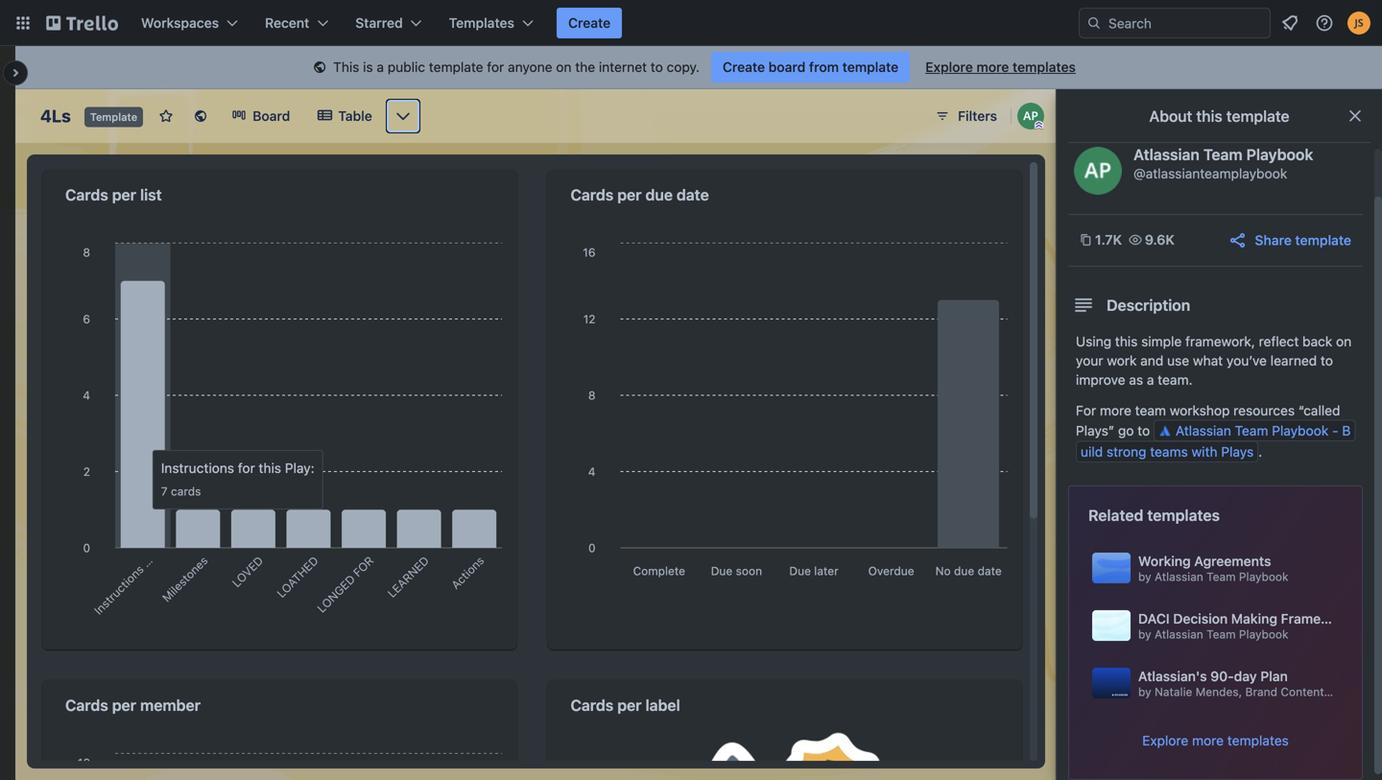 Task type: describe. For each thing, give the bounding box(es) containing it.
for
[[487, 59, 504, 75]]

with
[[1192, 444, 1218, 460]]

lead
[[1360, 685, 1382, 699]]

about this template
[[1149, 107, 1290, 125]]

create button
[[557, 8, 622, 38]]

filters
[[958, 108, 997, 124]]

1 vertical spatial atlassian team playbook (atlassianteamplaybook) image
[[1074, 147, 1122, 195]]

what
[[1193, 353, 1223, 369]]

atlassian team playbook link
[[1134, 145, 1313, 164]]

reflect
[[1259, 334, 1299, 349]]

playbook inside atlassian team playbook @atlassianteamplaybook
[[1247, 145, 1313, 164]]

plays
[[1221, 444, 1254, 460]]

board link
[[220, 101, 302, 132]]

atlassian's
[[1138, 669, 1207, 684]]

using
[[1076, 334, 1112, 349]]

daci decision making framework by atlassian team playbook
[[1138, 611, 1352, 641]]

create board from template link
[[711, 52, 910, 83]]

atlassian inside working agreements by atlassian team playbook
[[1155, 570, 1204, 584]]

john smith (johnsmith38824343) image
[[1348, 12, 1371, 35]]

team.
[[1158, 372, 1193, 388]]

1.7k
[[1095, 232, 1122, 248]]

1 vertical spatial explore
[[1142, 733, 1189, 749]]

about
[[1149, 107, 1193, 125]]

framework,
[[1186, 334, 1255, 349]]

public
[[388, 59, 425, 75]]

teams
[[1150, 444, 1188, 460]]

brand
[[1246, 685, 1278, 699]]

public image
[[193, 108, 208, 124]]

playbook inside working agreements by atlassian team playbook
[[1239, 570, 1289, 584]]

plan
[[1261, 669, 1288, 684]]

90-
[[1211, 669, 1234, 684]]

sm image
[[310, 59, 329, 78]]

your
[[1076, 353, 1103, 369]]

.
[[1259, 444, 1262, 460]]

template left for
[[429, 59, 483, 75]]

content
[[1281, 685, 1324, 699]]

template up atlassian team playbook link
[[1227, 107, 1290, 125]]

due
[[646, 186, 673, 204]]

uild
[[1081, 444, 1103, 460]]

customize views image
[[393, 107, 413, 126]]

templates
[[449, 15, 515, 31]]

0 vertical spatial explore more templates link
[[914, 52, 1087, 83]]

cards for cards per label
[[571, 696, 614, 715]]

star or unstar board image
[[159, 108, 174, 124]]

Board name text field
[[31, 101, 80, 132]]

atlassian team playbook @atlassianteamplaybook
[[1134, 145, 1313, 181]]

simple
[[1141, 334, 1182, 349]]

the
[[575, 59, 595, 75]]

b
[[1342, 423, 1351, 439]]

and
[[1141, 353, 1164, 369]]

framework
[[1281, 611, 1352, 627]]

template inside button
[[1295, 232, 1352, 248]]

atlassian team playbook - b uild strong teams with plays button
[[1076, 420, 1356, 463]]

working
[[1138, 553, 1191, 569]]

starred button
[[344, 8, 434, 38]]

on inside using this simple framework, reflect back on your work and use what you've learned to improve as a team.
[[1336, 334, 1352, 349]]

atlassian inside daci decision making framework by atlassian team playbook
[[1155, 628, 1204, 641]]

using this simple framework, reflect back on your work and use what you've learned to improve as a team.
[[1076, 334, 1352, 388]]

table
[[338, 108, 372, 124]]

per for due
[[617, 186, 642, 204]]

share
[[1255, 232, 1292, 248]]

2 vertical spatial templates
[[1228, 733, 1289, 749]]

this for using
[[1115, 334, 1138, 349]]

list
[[140, 186, 162, 204]]

team inside atlassian team playbook - b uild strong teams with plays
[[1235, 423, 1268, 439]]

search image
[[1087, 15, 1102, 31]]

date
[[677, 186, 709, 204]]

for
[[1076, 403, 1096, 419]]

@atlassianteamplaybook
[[1134, 166, 1287, 181]]

plays"
[[1076, 423, 1115, 439]]

atlassian team playbook - b uild strong teams with plays link
[[1076, 420, 1356, 463]]

resources
[[1234, 403, 1295, 419]]

9.6k
[[1145, 232, 1175, 248]]

0 horizontal spatial on
[[556, 59, 572, 75]]

per for list
[[112, 186, 136, 204]]

strong
[[1107, 444, 1147, 460]]

work
[[1107, 353, 1137, 369]]

agreements
[[1194, 553, 1271, 569]]

0 horizontal spatial atlassian team playbook (atlassianteamplaybook) image
[[1018, 103, 1044, 130]]

this
[[333, 59, 359, 75]]

board
[[769, 59, 806, 75]]

related templates
[[1089, 506, 1220, 525]]

playbook inside daci decision making framework by atlassian team playbook
[[1239, 628, 1289, 641]]

Search field
[[1102, 9, 1270, 37]]

learned
[[1271, 353, 1317, 369]]

a inside using this simple framework, reflect back on your work and use what you've learned to improve as a team.
[[1147, 372, 1154, 388]]

mendes,
[[1196, 685, 1242, 699]]

cards for cards per due date
[[571, 186, 614, 204]]

internet
[[599, 59, 647, 75]]

0 vertical spatial explore more templates
[[926, 59, 1076, 75]]

team
[[1135, 403, 1166, 419]]



Task type: vqa. For each thing, say whether or not it's contained in the screenshot.
the card for Marketing Training on Power-Ups
no



Task type: locate. For each thing, give the bounding box(es) containing it.
back
[[1303, 334, 1333, 349]]

workspaces
[[141, 15, 219, 31]]

1 horizontal spatial on
[[1336, 334, 1352, 349]]

daci
[[1138, 611, 1170, 627]]

1 horizontal spatial atlassian team playbook (atlassianteamplaybook) image
[[1074, 147, 1122, 195]]

to inside for more team workshop resources "called plays" go to
[[1138, 423, 1150, 439]]

a right is
[[377, 59, 384, 75]]

create
[[568, 15, 611, 31], [723, 59, 765, 75]]

0 vertical spatial create
[[568, 15, 611, 31]]

by
[[1138, 570, 1152, 584], [1138, 628, 1152, 641], [1138, 685, 1152, 699]]

label
[[646, 696, 680, 715]]

this right about
[[1196, 107, 1223, 125]]

atlassian inside atlassian team playbook - b uild strong teams with plays
[[1176, 423, 1231, 439]]

starred
[[355, 15, 403, 31]]

0 vertical spatial on
[[556, 59, 572, 75]]

to inside using this simple framework, reflect back on your work and use what you've learned to improve as a team.
[[1321, 353, 1333, 369]]

1 horizontal spatial more
[[1100, 403, 1132, 419]]

cards
[[65, 186, 108, 204], [571, 186, 614, 204], [65, 696, 108, 715], [571, 696, 614, 715]]

by inside daci decision making framework by atlassian team playbook
[[1138, 628, 1152, 641]]

by inside working agreements by atlassian team playbook
[[1138, 570, 1152, 584]]

more
[[977, 59, 1009, 75], [1100, 403, 1132, 419], [1192, 733, 1224, 749]]

explore
[[926, 59, 973, 75], [1142, 733, 1189, 749]]

per left list
[[112, 186, 136, 204]]

team inside daci decision making framework by atlassian team playbook
[[1207, 628, 1236, 641]]

team down agreements
[[1207, 570, 1236, 584]]

0 horizontal spatial create
[[568, 15, 611, 31]]

2 horizontal spatial to
[[1321, 353, 1333, 369]]

to down back
[[1321, 353, 1333, 369]]

a right as in the top of the page
[[1147, 372, 1154, 388]]

explore more templates up filters
[[926, 59, 1076, 75]]

on
[[556, 59, 572, 75], [1336, 334, 1352, 349]]

explore more templates link up filters
[[914, 52, 1087, 83]]

back to home image
[[46, 8, 118, 38]]

create up the
[[568, 15, 611, 31]]

cards per member
[[65, 696, 201, 715]]

0 vertical spatial by
[[1138, 570, 1152, 584]]

team left the lead
[[1327, 685, 1357, 699]]

1 vertical spatial by
[[1138, 628, 1152, 641]]

templates down brand
[[1228, 733, 1289, 749]]

0 horizontal spatial this
[[1115, 334, 1138, 349]]

workspaces button
[[130, 8, 250, 38]]

team inside working agreements by atlassian team playbook
[[1207, 570, 1236, 584]]

1 vertical spatial a
[[1147, 372, 1154, 388]]

recent button
[[253, 8, 340, 38]]

for more team workshop resources "called plays" go to
[[1076, 403, 1341, 439]]

template right share
[[1295, 232, 1352, 248]]

atlassian team playbook (atlassianteamplaybook) image
[[1018, 103, 1044, 130], [1074, 147, 1122, 195]]

0 vertical spatial this
[[1196, 107, 1223, 125]]

more down "mendes,"
[[1192, 733, 1224, 749]]

create left board
[[723, 59, 765, 75]]

improve
[[1076, 372, 1126, 388]]

1 horizontal spatial explore more templates
[[1142, 733, 1289, 749]]

0 horizontal spatial explore
[[926, 59, 973, 75]]

2 vertical spatial more
[[1192, 733, 1224, 749]]

more inside for more team workshop resources "called plays" go to
[[1100, 403, 1132, 419]]

2 vertical spatial by
[[1138, 685, 1152, 699]]

1 vertical spatial on
[[1336, 334, 1352, 349]]

0 vertical spatial to
[[651, 59, 663, 75]]

team inside atlassian team playbook @atlassianteamplaybook
[[1204, 145, 1243, 164]]

use
[[1167, 353, 1189, 369]]

explore more templates link down "mendes,"
[[1142, 731, 1289, 751]]

per left label
[[617, 696, 642, 715]]

cards per label
[[571, 696, 680, 715]]

cards per list
[[65, 186, 162, 204]]

playbook inside atlassian team playbook - b uild strong teams with plays
[[1272, 423, 1329, 439]]

explore down 'natalie' on the bottom right of page
[[1142, 733, 1189, 749]]

atlassian team playbook (atlassianteamplaybook) image up 1.7k
[[1074, 147, 1122, 195]]

0 vertical spatial a
[[377, 59, 384, 75]]

1 vertical spatial to
[[1321, 353, 1333, 369]]

share template button
[[1228, 230, 1352, 251]]

create for create
[[568, 15, 611, 31]]

filters button
[[929, 101, 1003, 132]]

primary element
[[0, 0, 1382, 46]]

making
[[1231, 611, 1278, 627]]

explore more templates link
[[914, 52, 1087, 83], [1142, 731, 1289, 751]]

member
[[140, 696, 201, 715]]

from
[[809, 59, 839, 75]]

templates button
[[437, 8, 545, 38]]

"called
[[1299, 403, 1341, 419]]

0 horizontal spatial explore more templates
[[926, 59, 1076, 75]]

as
[[1129, 372, 1143, 388]]

per left member at the left bottom of the page
[[112, 696, 136, 715]]

1 vertical spatial this
[[1115, 334, 1138, 349]]

1 horizontal spatial templates
[[1147, 506, 1220, 525]]

-
[[1332, 423, 1339, 439]]

team
[[1204, 145, 1243, 164], [1235, 423, 1268, 439], [1207, 570, 1236, 584], [1207, 628, 1236, 641], [1327, 685, 1357, 699]]

team up @atlassianteamplaybook
[[1204, 145, 1243, 164]]

by for atlassian's
[[1138, 685, 1152, 699]]

by inside atlassian's 90-day plan by natalie mendes, brand content team lead
[[1138, 685, 1152, 699]]

by down working at the bottom
[[1138, 570, 1152, 584]]

2 vertical spatial to
[[1138, 423, 1150, 439]]

by left 'natalie' on the bottom right of page
[[1138, 685, 1152, 699]]

create board from template
[[723, 59, 899, 75]]

to right go
[[1138, 423, 1150, 439]]

templates up this member is an admin of this board. icon
[[1013, 59, 1076, 75]]

is
[[363, 59, 373, 75]]

template
[[90, 111, 137, 123]]

this is a public template for anyone on the internet to copy.
[[333, 59, 700, 75]]

3 by from the top
[[1138, 685, 1152, 699]]

0 horizontal spatial a
[[377, 59, 384, 75]]

team inside atlassian's 90-day plan by natalie mendes, brand content team lead
[[1327, 685, 1357, 699]]

0 vertical spatial templates
[[1013, 59, 1076, 75]]

0 horizontal spatial more
[[977, 59, 1009, 75]]

explore more templates down "mendes,"
[[1142, 733, 1289, 749]]

atlassian inside atlassian team playbook @atlassianteamplaybook
[[1134, 145, 1200, 164]]

this
[[1196, 107, 1223, 125], [1115, 334, 1138, 349]]

you've
[[1227, 353, 1267, 369]]

atlassian down the workshop
[[1176, 423, 1231, 439]]

to left copy. at the top of the page
[[651, 59, 663, 75]]

1 vertical spatial create
[[723, 59, 765, 75]]

4ls
[[40, 106, 71, 126]]

per for label
[[617, 696, 642, 715]]

1 horizontal spatial a
[[1147, 372, 1154, 388]]

team up "."
[[1235, 423, 1268, 439]]

cards per due date
[[571, 186, 709, 204]]

day
[[1234, 669, 1257, 684]]

1 vertical spatial explore more templates
[[1142, 733, 1289, 749]]

0 notifications image
[[1279, 12, 1302, 35]]

cards for cards per list
[[65, 186, 108, 204]]

decision
[[1173, 611, 1228, 627]]

description
[[1107, 296, 1190, 314]]

explore up filters "button"
[[926, 59, 973, 75]]

atlassian team playbook (atlassianteamplaybook) image right filters
[[1018, 103, 1044, 130]]

related
[[1089, 506, 1144, 525]]

cards left due
[[571, 186, 614, 204]]

go
[[1118, 423, 1134, 439]]

playbook
[[1247, 145, 1313, 164], [1272, 423, 1329, 439], [1239, 570, 1289, 584], [1239, 628, 1289, 641]]

1 vertical spatial templates
[[1147, 506, 1220, 525]]

team down decision
[[1207, 628, 1236, 641]]

board
[[253, 108, 290, 124]]

working agreements by atlassian team playbook
[[1138, 553, 1289, 584]]

this member is an admin of this board. image
[[1035, 121, 1043, 130]]

this for about
[[1196, 107, 1223, 125]]

0 vertical spatial explore
[[926, 59, 973, 75]]

0 vertical spatial atlassian team playbook (atlassianteamplaybook) image
[[1018, 103, 1044, 130]]

atlassian team playbook - b uild strong teams with plays
[[1081, 423, 1351, 460]]

atlassian's 90-day plan by natalie mendes, brand content team lead
[[1138, 669, 1382, 699]]

per for member
[[112, 696, 136, 715]]

template
[[429, 59, 483, 75], [843, 59, 899, 75], [1227, 107, 1290, 125], [1295, 232, 1352, 248]]

0 vertical spatial more
[[977, 59, 1009, 75]]

atlassian down working at the bottom
[[1155, 570, 1204, 584]]

open information menu image
[[1315, 13, 1334, 33]]

create inside button
[[568, 15, 611, 31]]

natalie
[[1155, 685, 1193, 699]]

0 horizontal spatial explore more templates link
[[914, 52, 1087, 83]]

more up go
[[1100, 403, 1132, 419]]

templates up working at the bottom
[[1147, 506, 1220, 525]]

1 vertical spatial more
[[1100, 403, 1132, 419]]

atlassian down decision
[[1155, 628, 1204, 641]]

cards for cards per member
[[65, 696, 108, 715]]

anyone
[[508, 59, 552, 75]]

workshop
[[1170, 403, 1230, 419]]

playbook down making
[[1239, 628, 1289, 641]]

playbook down agreements
[[1239, 570, 1289, 584]]

1 by from the top
[[1138, 570, 1152, 584]]

1 horizontal spatial create
[[723, 59, 765, 75]]

atlassian down about
[[1134, 145, 1200, 164]]

2 horizontal spatial more
[[1192, 733, 1224, 749]]

on right back
[[1336, 334, 1352, 349]]

per left due
[[617, 186, 642, 204]]

0 horizontal spatial templates
[[1013, 59, 1076, 75]]

share template
[[1255, 232, 1352, 248]]

by down daci
[[1138, 628, 1152, 641]]

create for create board from template
[[723, 59, 765, 75]]

1 horizontal spatial to
[[1138, 423, 1150, 439]]

on left the
[[556, 59, 572, 75]]

template right the from
[[843, 59, 899, 75]]

cards left list
[[65, 186, 108, 204]]

this up work at top right
[[1115, 334, 1138, 349]]

this inside using this simple framework, reflect back on your work and use what you've learned to improve as a team.
[[1115, 334, 1138, 349]]

recent
[[265, 15, 309, 31]]

copy.
[[667, 59, 700, 75]]

cards left member at the left bottom of the page
[[65, 696, 108, 715]]

1 horizontal spatial explore
[[1142, 733, 1189, 749]]

1 horizontal spatial this
[[1196, 107, 1223, 125]]

1 horizontal spatial explore more templates link
[[1142, 731, 1289, 751]]

2 horizontal spatial templates
[[1228, 733, 1289, 749]]

to
[[651, 59, 663, 75], [1321, 353, 1333, 369], [1138, 423, 1150, 439]]

playbook down "called
[[1272, 423, 1329, 439]]

2 by from the top
[[1138, 628, 1152, 641]]

explore more templates
[[926, 59, 1076, 75], [1142, 733, 1289, 749]]

by for daci
[[1138, 628, 1152, 641]]

1 vertical spatial explore more templates link
[[1142, 731, 1289, 751]]

0 horizontal spatial to
[[651, 59, 663, 75]]

playbook down 'about this template'
[[1247, 145, 1313, 164]]

more up filters
[[977, 59, 1009, 75]]

cards left label
[[571, 696, 614, 715]]

table link
[[306, 101, 384, 132]]



